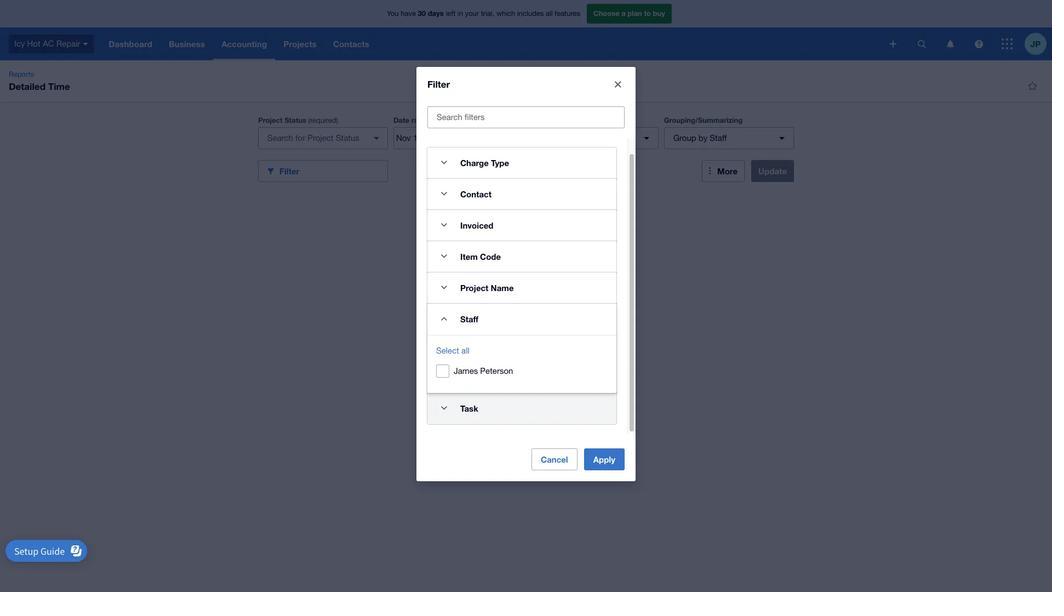 Task type: vqa. For each thing, say whether or not it's contained in the screenshot.
Select All
yes



Task type: locate. For each thing, give the bounding box(es) containing it.
buy
[[653, 9, 665, 18]]

choose
[[594, 9, 620, 18]]

1 vertical spatial expand image
[[433, 245, 455, 267]]

select all
[[436, 346, 470, 355]]

0 vertical spatial filter
[[428, 78, 450, 90]]

includes
[[517, 9, 544, 18]]

expand image
[[433, 214, 455, 236], [433, 245, 455, 267], [433, 277, 455, 298]]

1 vertical spatial filter
[[280, 166, 300, 176]]

1 horizontal spatial project
[[460, 283, 489, 292]]

apply
[[594, 454, 616, 464]]

expand image left contact
[[433, 183, 455, 205]]

expand image left the task
[[433, 397, 455, 419]]

0 horizontal spatial svg image
[[890, 41, 897, 47]]

expand image up the collapse icon
[[433, 277, 455, 298]]

1 expand image from the top
[[433, 214, 455, 236]]

1 vertical spatial all
[[462, 346, 470, 355]]

expand image for item code
[[433, 245, 455, 267]]

group by staff button
[[664, 127, 794, 149]]

0 vertical spatial expand image
[[433, 214, 455, 236]]

ac
[[43, 39, 54, 48]]

group by staff
[[674, 133, 727, 143]]

code
[[480, 251, 501, 261]]

0 horizontal spatial project
[[258, 116, 283, 124]]

2 vertical spatial expand image
[[433, 397, 455, 419]]

1 vertical spatial expand image
[[433, 183, 455, 205]]

1 horizontal spatial staff
[[710, 133, 727, 143]]

this
[[435, 116, 448, 124]]

charge
[[460, 158, 489, 167]]

expand image left charge
[[433, 152, 455, 174]]

update button
[[752, 160, 794, 182]]

1 horizontal spatial filter
[[428, 78, 450, 90]]

2 expand image from the top
[[433, 245, 455, 267]]

0 vertical spatial staff
[[710, 133, 727, 143]]

you
[[387, 9, 399, 18]]

Select end date field
[[448, 128, 501, 149]]

more
[[718, 166, 738, 176]]

0 horizontal spatial all
[[462, 346, 470, 355]]

staff right by
[[710, 133, 727, 143]]

plan
[[628, 9, 642, 18]]

expand image left item
[[433, 245, 455, 267]]

project left status
[[258, 116, 283, 124]]

all left the features
[[546, 9, 553, 18]]

project
[[258, 116, 283, 124], [460, 283, 489, 292]]

1 vertical spatial project
[[460, 283, 489, 292]]

filter button
[[258, 160, 388, 182]]

filter inside button
[[280, 166, 300, 176]]

choose a plan to buy
[[594, 9, 665, 18]]

project for project status ( required )
[[258, 116, 283, 124]]

by
[[699, 133, 708, 143]]

expand image
[[433, 152, 455, 174], [433, 183, 455, 205], [433, 397, 455, 419]]

all right select
[[462, 346, 470, 355]]

staff right the collapse icon
[[460, 314, 479, 324]]

select all button
[[436, 344, 470, 357]]

all inside you have 30 days left in your trial, which includes all features
[[546, 9, 553, 18]]

2 expand image from the top
[[433, 183, 455, 205]]

0 vertical spatial project
[[258, 116, 283, 124]]

filter up the this
[[428, 78, 450, 90]]

staff inside filter "dialog"
[[460, 314, 479, 324]]

svg image
[[918, 40, 926, 48], [890, 41, 897, 47]]

detailed
[[9, 81, 46, 92]]

repair
[[56, 39, 80, 48]]

0 horizontal spatial filter
[[280, 166, 300, 176]]

1 horizontal spatial all
[[546, 9, 553, 18]]

left
[[446, 9, 456, 18]]

range
[[411, 116, 431, 124]]

expand image left the invoiced on the top left of page
[[433, 214, 455, 236]]

0 vertical spatial all
[[546, 9, 553, 18]]

svg image
[[1002, 38, 1013, 49], [947, 40, 954, 48], [975, 40, 983, 48], [83, 43, 88, 45]]

you have 30 days left in your trial, which includes all features
[[387, 9, 581, 18]]

filter down status
[[280, 166, 300, 176]]

more button
[[702, 160, 745, 182]]

Search filters field
[[428, 107, 624, 127]]

(
[[308, 116, 310, 124]]

in
[[458, 9, 463, 18]]

0 horizontal spatial staff
[[460, 314, 479, 324]]

task
[[460, 403, 478, 413]]

icy hot ac repair
[[14, 39, 80, 48]]

staff
[[710, 133, 727, 143], [460, 314, 479, 324]]

1 expand image from the top
[[433, 152, 455, 174]]

Select start date field
[[394, 128, 448, 149]]

1 vertical spatial staff
[[460, 314, 479, 324]]

0 vertical spatial expand image
[[433, 152, 455, 174]]

project status ( required )
[[258, 116, 338, 124]]

3 expand image from the top
[[433, 397, 455, 419]]

3 expand image from the top
[[433, 277, 455, 298]]

project inside filter "dialog"
[[460, 283, 489, 292]]

update
[[759, 166, 787, 176]]

expand image for contact
[[433, 183, 455, 205]]

2 vertical spatial expand image
[[433, 277, 455, 298]]

have
[[401, 9, 416, 18]]

navigation
[[100, 27, 883, 60]]

to
[[644, 9, 651, 18]]

jp
[[1031, 39, 1041, 49]]

project left name
[[460, 283, 489, 292]]

all
[[546, 9, 553, 18], [462, 346, 470, 355]]

trial,
[[481, 9, 495, 18]]

date
[[394, 116, 410, 124]]

group
[[674, 133, 697, 143]]

filter
[[428, 78, 450, 90], [280, 166, 300, 176]]

cancel
[[541, 454, 568, 464]]



Task type: describe. For each thing, give the bounding box(es) containing it.
icy hot ac repair button
[[0, 27, 100, 60]]

features
[[555, 9, 581, 18]]

peterson
[[480, 366, 513, 375]]

reports link
[[4, 69, 38, 80]]

expand image for task
[[433, 397, 455, 419]]

filter inside "dialog"
[[428, 78, 450, 90]]

project for project name
[[460, 283, 489, 292]]

date range this month
[[394, 116, 471, 124]]

charge type
[[460, 158, 509, 167]]

project name
[[460, 283, 514, 292]]

expand image for invoiced
[[433, 214, 455, 236]]

icy
[[14, 39, 25, 48]]

james
[[454, 366, 478, 375]]

hot
[[27, 39, 40, 48]]

invoiced
[[460, 220, 494, 230]]

1 horizontal spatial svg image
[[918, 40, 926, 48]]

collapse image
[[433, 308, 455, 330]]

item
[[460, 251, 478, 261]]

contact
[[460, 189, 492, 199]]

all inside button
[[462, 346, 470, 355]]

type
[[491, 158, 509, 167]]

cancel button
[[532, 448, 578, 470]]

filter dialog
[[417, 67, 636, 481]]

time
[[48, 81, 70, 92]]

name
[[491, 283, 514, 292]]

a
[[622, 9, 626, 18]]

jp button
[[1025, 27, 1053, 60]]

close image
[[607, 73, 629, 95]]

month
[[450, 116, 471, 124]]

reports detailed time
[[9, 70, 70, 92]]

)
[[336, 116, 338, 124]]

item code
[[460, 251, 501, 261]]

status
[[285, 116, 306, 124]]

which
[[497, 9, 515, 18]]

james peterson
[[454, 366, 513, 375]]

30
[[418, 9, 426, 18]]

svg image inside icy hot ac repair popup button
[[83, 43, 88, 45]]

expand image for charge type
[[433, 152, 455, 174]]

jp banner
[[0, 0, 1053, 60]]

grouping/summarizing
[[664, 116, 743, 124]]

select
[[436, 346, 459, 355]]

navigation inside jp banner
[[100, 27, 883, 60]]

apply button
[[584, 448, 625, 470]]

expand image for project name
[[433, 277, 455, 298]]

your
[[465, 9, 479, 18]]

staff inside group by staff popup button
[[710, 133, 727, 143]]

days
[[428, 9, 444, 18]]

required
[[310, 116, 336, 124]]

reports
[[9, 70, 34, 78]]



